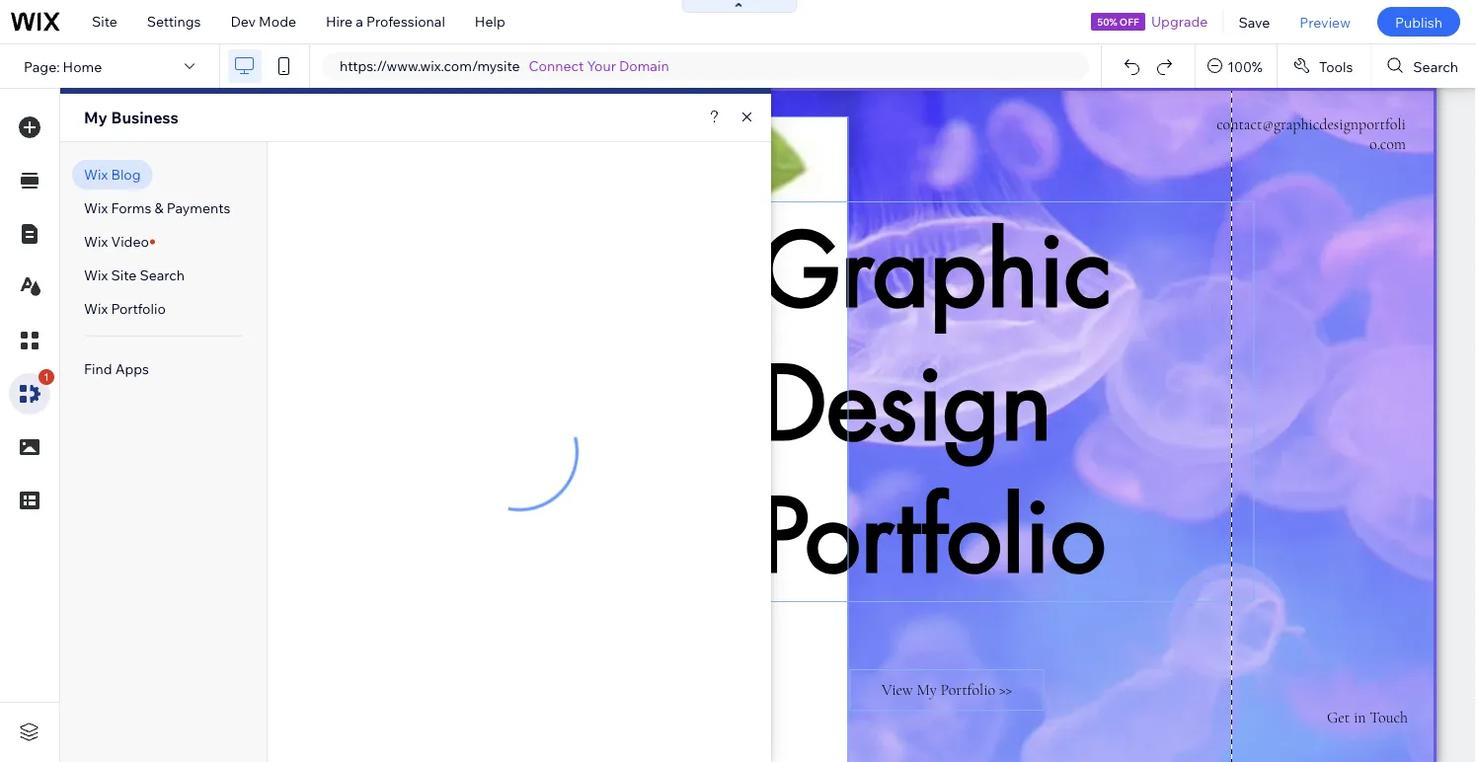 Task type: describe. For each thing, give the bounding box(es) containing it.
100%
[[1228, 58, 1263, 75]]

wix for wix portfolio
[[84, 300, 108, 318]]

100% button
[[1196, 44, 1277, 88]]

1
[[43, 371, 49, 384]]

https://www.wix.com/mysite
[[340, 57, 520, 75]]

publish
[[1396, 13, 1443, 30]]

preview button
[[1285, 0, 1366, 43]]

https://www.wix.com/mysite connect your domain
[[340, 57, 669, 75]]

wix portfolio
[[84, 300, 166, 318]]

tools button
[[1278, 44, 1371, 88]]

find apps
[[84, 361, 149, 378]]

business
[[111, 108, 179, 127]]

wix for wix forms & payments
[[84, 200, 108, 217]]

save
[[1239, 13, 1270, 30]]

wix for wix site search
[[84, 267, 108, 284]]

dev mode
[[231, 13, 296, 30]]

help
[[475, 13, 505, 30]]

quick edit
[[112, 113, 178, 130]]

blog
[[111, 166, 141, 183]]

1 button
[[9, 369, 54, 415]]

1 vertical spatial search
[[140, 267, 185, 284]]

wix for wix blog
[[84, 166, 108, 183]]

save button
[[1224, 0, 1285, 43]]

payments
[[167, 200, 231, 217]]

mode
[[259, 13, 296, 30]]

dev
[[231, 13, 256, 30]]

apps
[[115, 361, 149, 378]]

wix forms & payments
[[84, 200, 231, 217]]



Task type: vqa. For each thing, say whether or not it's contained in the screenshot.
(178) to the right
no



Task type: locate. For each thing, give the bounding box(es) containing it.
wix left the video
[[84, 233, 108, 250]]

5 wix from the top
[[84, 300, 108, 318]]

1 vertical spatial site
[[111, 267, 137, 284]]

home
[[63, 58, 102, 75]]

wix
[[84, 166, 108, 183], [84, 200, 108, 217], [84, 233, 108, 250], [84, 267, 108, 284], [84, 300, 108, 318]]

quick
[[112, 113, 149, 130]]

search up portfolio
[[140, 267, 185, 284]]

my business
[[84, 108, 179, 127]]

site up 'home'
[[92, 13, 117, 30]]

search inside button
[[1414, 58, 1459, 75]]

wix video
[[84, 233, 149, 250]]

a
[[356, 13, 363, 30]]

&
[[155, 200, 164, 217]]

wix site search
[[84, 267, 185, 284]]

50% off
[[1098, 15, 1140, 28]]

edit
[[153, 113, 178, 130]]

search
[[1414, 58, 1459, 75], [140, 267, 185, 284]]

site
[[92, 13, 117, 30], [111, 267, 137, 284]]

wix left blog
[[84, 166, 108, 183]]

wix for wix video
[[84, 233, 108, 250]]

domain
[[619, 57, 669, 75]]

wix blog
[[84, 166, 141, 183]]

1 wix from the top
[[84, 166, 108, 183]]

forms
[[111, 200, 151, 217]]

your
[[587, 57, 616, 75]]

find
[[84, 361, 112, 378]]

search button
[[1372, 44, 1477, 88]]

video
[[111, 233, 149, 250]]

hire a professional
[[326, 13, 445, 30]]

0 horizontal spatial search
[[140, 267, 185, 284]]

2 wix from the top
[[84, 200, 108, 217]]

my
[[84, 108, 108, 127]]

wix left the "forms"
[[84, 200, 108, 217]]

portfolio
[[111, 300, 166, 318]]

professional
[[366, 13, 445, 30]]

connect
[[529, 57, 584, 75]]

4 wix from the top
[[84, 267, 108, 284]]

settings
[[147, 13, 201, 30]]

search down publish button on the right top
[[1414, 58, 1459, 75]]

0 vertical spatial site
[[92, 13, 117, 30]]

0 vertical spatial search
[[1414, 58, 1459, 75]]

wix down wix video
[[84, 267, 108, 284]]

preview
[[1300, 13, 1351, 30]]

wix left portfolio
[[84, 300, 108, 318]]

site up wix portfolio
[[111, 267, 137, 284]]

upgrade
[[1152, 13, 1208, 30]]

3 wix from the top
[[84, 233, 108, 250]]

off
[[1120, 15, 1140, 28]]

hire
[[326, 13, 353, 30]]

1 horizontal spatial search
[[1414, 58, 1459, 75]]

50%
[[1098, 15, 1118, 28]]

publish button
[[1378, 7, 1461, 37]]

tools
[[1319, 58, 1353, 75]]



